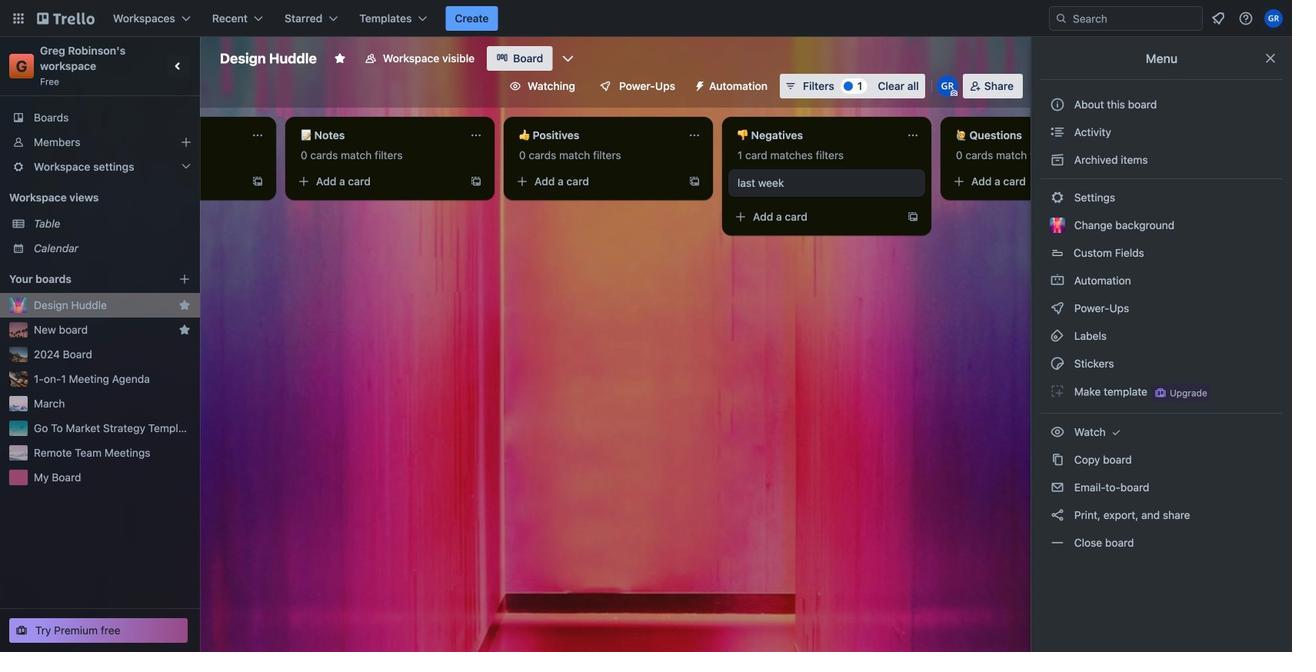 Task type: vqa. For each thing, say whether or not it's contained in the screenshot.
text field
yes



Task type: describe. For each thing, give the bounding box(es) containing it.
0 vertical spatial create from template… image
[[470, 175, 483, 188]]

open information menu image
[[1239, 11, 1254, 26]]

greg robinson (gregrobinson96) image
[[937, 75, 959, 97]]

2 starred icon image from the top
[[179, 324, 191, 336]]

1 create from template… image from the left
[[252, 175, 264, 188]]

this member is an admin of this board. image
[[951, 90, 958, 97]]



Task type: locate. For each thing, give the bounding box(es) containing it.
4 sm image from the top
[[1050, 480, 1066, 496]]

search image
[[1056, 12, 1068, 25]]

Search field
[[1068, 8, 1203, 29]]

2 create from template… image from the left
[[689, 175, 701, 188]]

create from template… image
[[470, 175, 483, 188], [907, 211, 920, 223]]

starred icon image
[[179, 299, 191, 312], [179, 324, 191, 336]]

None text field
[[73, 123, 245, 148], [510, 123, 683, 148], [729, 123, 901, 148], [73, 123, 245, 148], [510, 123, 683, 148], [729, 123, 901, 148]]

customize views image
[[560, 51, 576, 66]]

star or unstar board image
[[334, 52, 346, 65]]

workspace navigation collapse icon image
[[168, 55, 189, 77]]

your boards with 8 items element
[[9, 270, 155, 289]]

sm image
[[688, 74, 710, 95], [1050, 125, 1066, 140], [1050, 273, 1066, 289], [1050, 301, 1066, 316], [1050, 356, 1066, 372], [1050, 384, 1066, 399], [1050, 425, 1066, 440], [1109, 425, 1125, 440], [1050, 452, 1066, 468], [1050, 508, 1066, 523], [1050, 536, 1066, 551]]

add board image
[[179, 273, 191, 285]]

sm image
[[1050, 152, 1066, 168], [1050, 190, 1066, 205], [1050, 329, 1066, 344], [1050, 480, 1066, 496]]

1 vertical spatial create from template… image
[[907, 211, 920, 223]]

0 vertical spatial starred icon image
[[179, 299, 191, 312]]

1 horizontal spatial create from template… image
[[689, 175, 701, 188]]

1 horizontal spatial create from template… image
[[907, 211, 920, 223]]

Board name text field
[[212, 46, 325, 71]]

primary element
[[0, 0, 1293, 37]]

0 notifications image
[[1210, 9, 1228, 28]]

create from template… image
[[252, 175, 264, 188], [689, 175, 701, 188]]

0 horizontal spatial create from template… image
[[470, 175, 483, 188]]

greg robinson (gregrobinson96) image
[[1265, 9, 1284, 28]]

2 sm image from the top
[[1050, 190, 1066, 205]]

1 starred icon image from the top
[[179, 299, 191, 312]]

1 sm image from the top
[[1050, 152, 1066, 168]]

0 horizontal spatial create from template… image
[[252, 175, 264, 188]]

3 sm image from the top
[[1050, 329, 1066, 344]]

back to home image
[[37, 6, 95, 31]]

None text field
[[292, 123, 464, 148], [947, 123, 1120, 148], [292, 123, 464, 148], [947, 123, 1120, 148]]

1 vertical spatial starred icon image
[[179, 324, 191, 336]]



